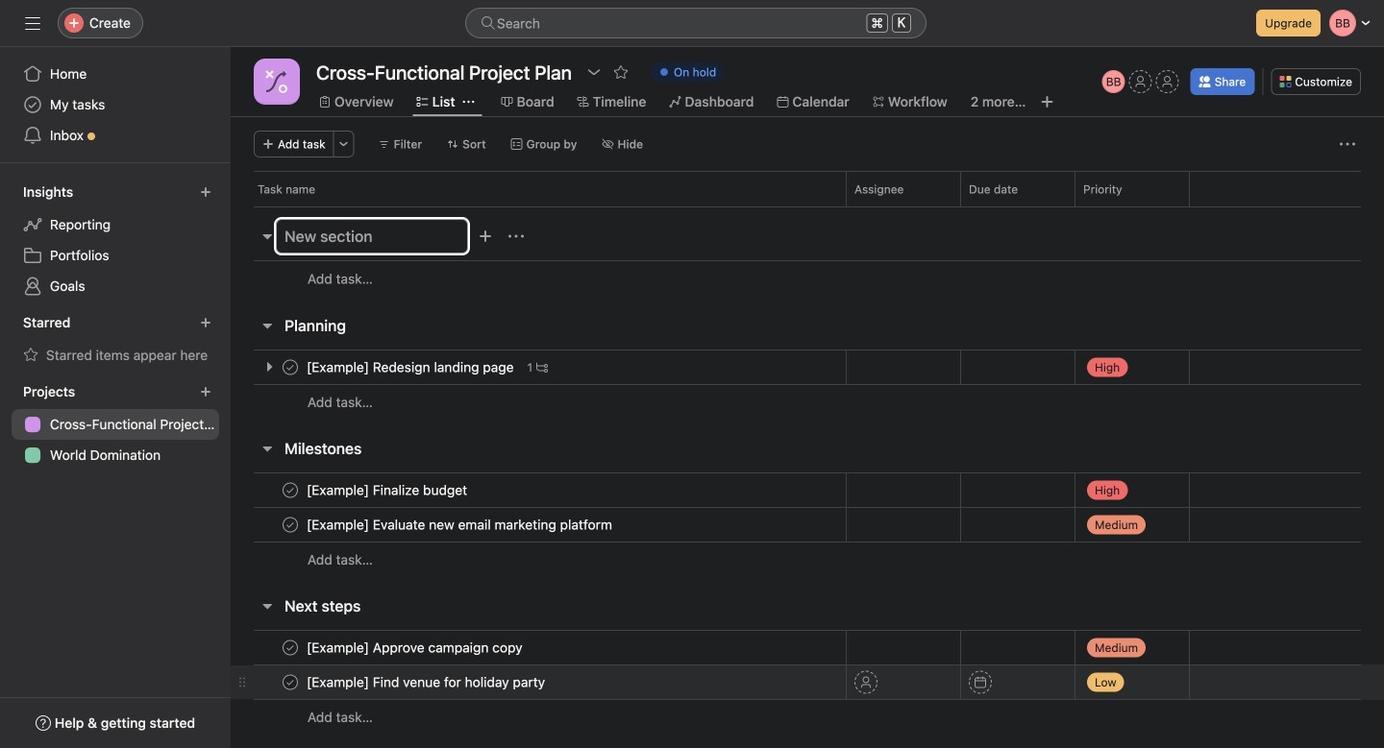 Task type: locate. For each thing, give the bounding box(es) containing it.
hide sidebar image
[[25, 15, 40, 31]]

Mark complete checkbox
[[279, 479, 302, 502]]

2 mark complete checkbox from the top
[[279, 514, 302, 537]]

1 mark complete image from the top
[[279, 637, 302, 660]]

mark complete image inside [example] redesign landing page cell
[[279, 356, 302, 379]]

0 vertical spatial task name text field
[[303, 481, 473, 500]]

line_and_symbols image
[[265, 70, 288, 93]]

Task name text field
[[303, 358, 520, 377], [303, 639, 528, 658], [303, 673, 551, 693]]

collapse task list for this group image
[[260, 599, 275, 614]]

2 vertical spatial collapse task list for this group image
[[260, 441, 275, 457]]

0 vertical spatial mark complete image
[[279, 356, 302, 379]]

2 mark complete image from the top
[[279, 479, 302, 502]]

task name text field inside [example] evaluate new email marketing platform "cell"
[[303, 516, 618, 535]]

[example] redesign landing page cell
[[231, 350, 846, 386]]

3 task name text field from the top
[[303, 673, 551, 693]]

1 task name text field from the top
[[303, 481, 473, 500]]

1 mark complete image from the top
[[279, 356, 302, 379]]

new insights image
[[200, 187, 212, 198]]

1 vertical spatial task name text field
[[303, 516, 618, 535]]

Mark complete checkbox
[[279, 356, 302, 379], [279, 514, 302, 537], [279, 637, 302, 660], [279, 672, 302, 695]]

task name text field inside [example] find venue for holiday party cell
[[303, 673, 551, 693]]

collapse task list for this group image for header planning "tree grid"
[[260, 318, 275, 334]]

header next steps tree grid
[[231, 631, 1384, 735]]

show options image
[[586, 64, 602, 80]]

2 task name text field from the top
[[303, 639, 528, 658]]

1 collapse task list for this group image from the top
[[260, 229, 275, 244]]

manage project members image
[[1102, 70, 1126, 93]]

2 vertical spatial task name text field
[[303, 673, 551, 693]]

2 task name text field from the top
[[303, 516, 618, 535]]

2 vertical spatial mark complete image
[[279, 514, 302, 537]]

mark complete image inside the [example] approve campaign copy cell
[[279, 637, 302, 660]]

1 task name text field from the top
[[303, 358, 520, 377]]

1 vertical spatial task name text field
[[303, 639, 528, 658]]

2 mark complete image from the top
[[279, 672, 302, 695]]

row
[[231, 171, 1384, 207], [254, 206, 1361, 208], [231, 261, 1384, 297], [231, 350, 1384, 386], [231, 385, 1384, 420], [231, 473, 1384, 509], [231, 508, 1384, 543], [231, 542, 1384, 578], [231, 631, 1384, 666], [231, 665, 1384, 701], [231, 700, 1384, 735]]

1 vertical spatial mark complete image
[[279, 672, 302, 695]]

0 vertical spatial collapse task list for this group image
[[260, 229, 275, 244]]

mark complete checkbox inside the [example] approve campaign copy cell
[[279, 637, 302, 660]]

task name text field inside the [example] finalize budget cell
[[303, 481, 473, 500]]

None text field
[[312, 55, 577, 89]]

Task name text field
[[303, 481, 473, 500], [303, 516, 618, 535]]

2 collapse task list for this group image from the top
[[260, 318, 275, 334]]

task name text field for mark complete checkbox inside the [example] approve campaign copy cell
[[303, 639, 528, 658]]

4 mark complete checkbox from the top
[[279, 672, 302, 695]]

1 vertical spatial collapse task list for this group image
[[260, 318, 275, 334]]

0 vertical spatial mark complete image
[[279, 637, 302, 660]]

task name text field inside the [example] approve campaign copy cell
[[303, 639, 528, 658]]

mark complete image inside [example] evaluate new email marketing platform "cell"
[[279, 514, 302, 537]]

mark complete checkbox for [example] evaluate new email marketing platform "cell"
[[279, 514, 302, 537]]

mark complete image
[[279, 356, 302, 379], [279, 479, 302, 502], [279, 514, 302, 537]]

mark complete checkbox inside [example] evaluate new email marketing platform "cell"
[[279, 514, 302, 537]]

3 collapse task list for this group image from the top
[[260, 441, 275, 457]]

3 mark complete image from the top
[[279, 514, 302, 537]]

task name text field inside [example] redesign landing page cell
[[303, 358, 520, 377]]

more actions image
[[1340, 137, 1356, 152]]

None field
[[465, 8, 927, 38]]

tab actions image
[[463, 96, 475, 108]]

task name text field for mark complete checkbox inside the [example] find venue for holiday party cell
[[303, 673, 551, 693]]

1 mark complete checkbox from the top
[[279, 356, 302, 379]]

mark complete image inside [example] find venue for holiday party cell
[[279, 672, 302, 695]]

collapse task list for this group image
[[260, 229, 275, 244], [260, 318, 275, 334], [260, 441, 275, 457]]

mark complete image for the [example] approve campaign copy cell
[[279, 637, 302, 660]]

mark complete checkbox inside [example] find venue for holiday party cell
[[279, 672, 302, 695]]

1 vertical spatial mark complete image
[[279, 479, 302, 502]]

3 mark complete checkbox from the top
[[279, 637, 302, 660]]

mark complete image
[[279, 637, 302, 660], [279, 672, 302, 695]]

mark complete image inside the [example] finalize budget cell
[[279, 479, 302, 502]]

[example] finalize budget cell
[[231, 473, 846, 509]]

add to starred image
[[613, 64, 629, 80]]

0 vertical spatial task name text field
[[303, 358, 520, 377]]

mark complete image for mark complete option
[[279, 479, 302, 502]]



Task type: describe. For each thing, give the bounding box(es) containing it.
mark complete checkbox for the [example] approve campaign copy cell
[[279, 637, 302, 660]]

header planning tree grid
[[231, 350, 1384, 420]]

more section actions image
[[509, 229, 524, 244]]

Search tasks, projects, and more text field
[[465, 8, 927, 38]]

insights element
[[0, 175, 231, 306]]

[example] approve campaign copy cell
[[231, 631, 846, 666]]

1 subtask image
[[537, 362, 548, 374]]

add tab image
[[1040, 94, 1055, 110]]

task name text field for the [example] finalize budget cell
[[303, 481, 473, 500]]

New section text field
[[276, 219, 468, 254]]

task name text field for [example] evaluate new email marketing platform "cell"
[[303, 516, 618, 535]]

mark complete image for mark complete checkbox inside [example] evaluate new email marketing platform "cell"
[[279, 514, 302, 537]]

mark complete image for mark complete checkbox inside [example] redesign landing page cell
[[279, 356, 302, 379]]

header milestones tree grid
[[231, 473, 1384, 578]]

expand subtask list for the task [example] redesign landing page image
[[262, 360, 277, 375]]

[example] find venue for holiday party cell
[[231, 665, 846, 701]]

new project or portfolio image
[[200, 386, 212, 398]]

more actions image
[[338, 138, 350, 150]]

starred element
[[0, 306, 231, 375]]

projects element
[[0, 375, 231, 475]]

global element
[[0, 47, 231, 162]]

add items to starred image
[[200, 317, 212, 329]]

[example] evaluate new email marketing platform cell
[[231, 508, 846, 543]]

mark complete checkbox inside [example] redesign landing page cell
[[279, 356, 302, 379]]

mark complete image for [example] find venue for holiday party cell
[[279, 672, 302, 695]]

add a task to this group image
[[478, 229, 493, 244]]

mark complete checkbox for [example] find venue for holiday party cell
[[279, 672, 302, 695]]

collapse task list for this group image for header milestones tree grid
[[260, 441, 275, 457]]



Task type: vqa. For each thing, say whether or not it's contained in the screenshot.
the period to the bottom
no



